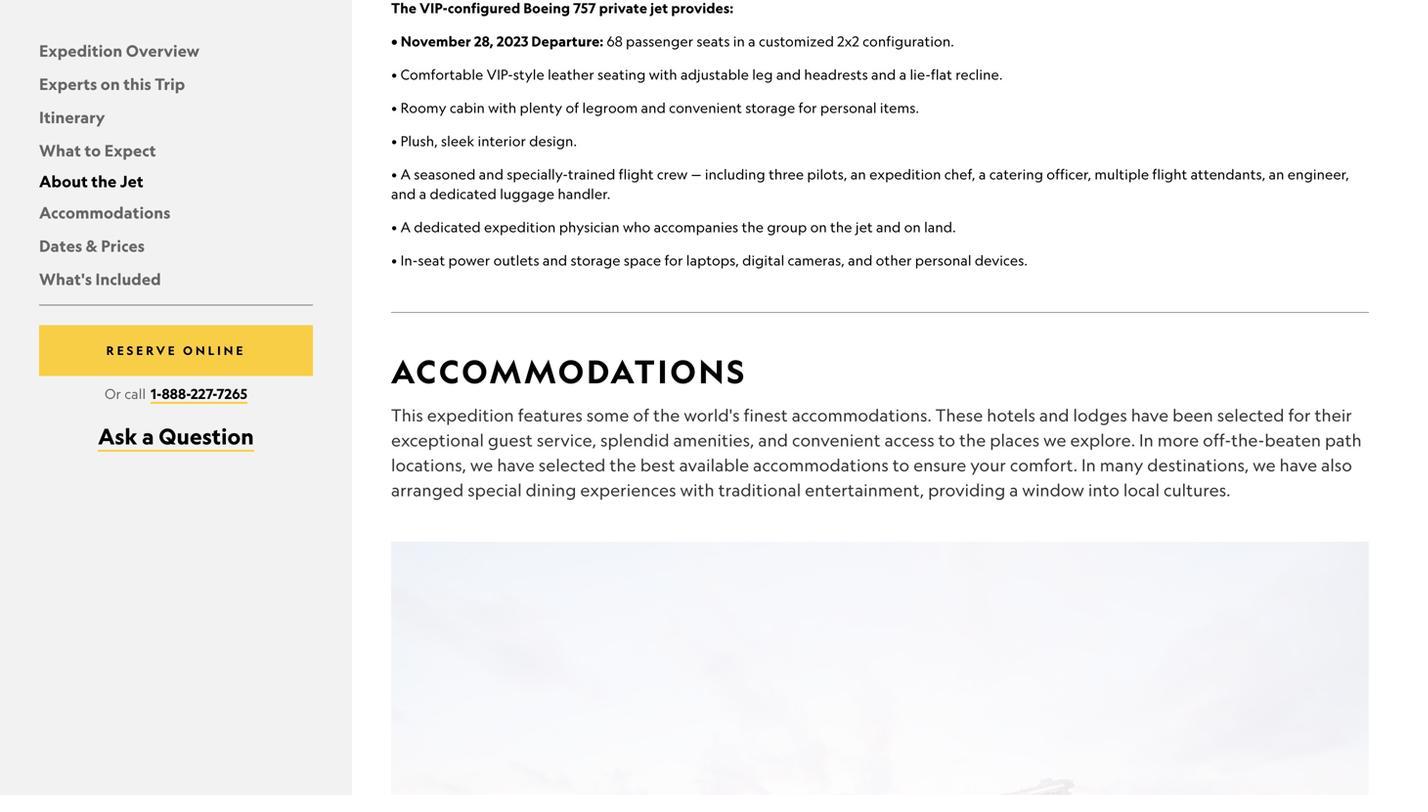 Task type: vqa. For each thing, say whether or not it's contained in the screenshot.
1st Days from right
no



Task type: describe. For each thing, give the bounding box(es) containing it.
this
[[391, 405, 424, 426]]

power
[[449, 252, 490, 269]]

of inside the this expedition features some of the world's finest accommodations. these hotels and lodges have been selected for their exceptional guest service, splendid amenities, and convenient access to the places we explore. in more off-the-beaten path locations, we have selected the best available accommodations to ensure your comfort. in many destinations, we have also arranged special dining experiences with traditional entertainment, providing a window into local cultures.
[[633, 405, 650, 426]]

28,
[[474, 32, 494, 50]]

chef,
[[945, 166, 976, 183]]

1 flight from the left
[[619, 166, 654, 183]]

1 vertical spatial dedicated
[[414, 219, 481, 235]]

cameras,
[[788, 252, 845, 269]]

dining
[[526, 480, 577, 501]]

the down these in the right of the page
[[960, 430, 987, 451]]

your
[[971, 455, 1007, 476]]

and down seasoned
[[391, 185, 416, 202]]

the left group
[[742, 219, 764, 235]]

best
[[641, 455, 676, 476]]

dates
[[39, 236, 82, 256]]

• for dedicated
[[391, 219, 398, 235]]

• for seat
[[391, 252, 398, 269]]

splendid
[[601, 430, 670, 451]]

outlets
[[494, 252, 540, 269]]

2 horizontal spatial we
[[1254, 455, 1277, 476]]

or call 1-888-227-7265
[[105, 385, 248, 403]]

accommodations
[[753, 455, 889, 476]]

expedition overview link
[[39, 41, 200, 61]]

pilots,
[[808, 166, 848, 183]]

0 horizontal spatial we
[[471, 455, 493, 476]]

accompanies
[[654, 219, 739, 235]]

including
[[705, 166, 766, 183]]

the up experiences
[[610, 455, 637, 476]]

available
[[680, 455, 750, 476]]

2023
[[497, 32, 529, 50]]

a right chef,
[[979, 166, 987, 183]]

seating
[[598, 66, 646, 83]]

a for dedicated
[[401, 219, 411, 235]]

leg
[[753, 66, 773, 83]]

a inside • november 28, 2023 departure: 68 passenger seats in a customized 2x2 configuration.
[[749, 33, 756, 50]]

2 an from the left
[[1269, 166, 1285, 183]]

land.
[[925, 219, 957, 235]]

providing
[[929, 480, 1006, 501]]

the-
[[1232, 430, 1265, 451]]

access
[[885, 430, 935, 451]]

• for sleek
[[391, 133, 398, 149]]

finest
[[744, 405, 788, 426]]

dedicated inside • a seasoned and specially-trained flight crew — including three pilots, an expedition chef, a catering officer, multiple flight attendants, an engineer, and a dedicated luggage handler.
[[430, 185, 497, 202]]

who
[[623, 219, 651, 235]]

seat
[[418, 252, 445, 269]]

• roomy cabin with plenty of legroom and convenient storage for personal items.
[[391, 99, 920, 116]]

0 horizontal spatial on
[[101, 74, 120, 94]]

accommodations link
[[39, 202, 171, 223]]

departure:
[[532, 32, 604, 50]]

customized
[[759, 33, 835, 50]]

also
[[1322, 455, 1353, 476]]

service,
[[537, 430, 597, 451]]

special
[[468, 480, 522, 501]]

expedition
[[39, 41, 123, 61]]

devices.
[[975, 252, 1028, 269]]

the left jet
[[831, 219, 853, 235]]

• in-seat power outlets and storage space for laptops, digital cameras, and other personal devices.
[[391, 252, 1028, 269]]

question
[[159, 423, 254, 450]]

plush,
[[401, 133, 438, 149]]

• for cabin
[[391, 99, 398, 116]]

luggage
[[500, 185, 555, 202]]

adjustable
[[681, 66, 749, 83]]

experts on this trip
[[39, 74, 185, 94]]

7265
[[217, 385, 248, 403]]

locations,
[[391, 455, 467, 476]]

888-
[[162, 385, 191, 403]]

some
[[587, 405, 630, 426]]

experiences
[[581, 480, 677, 501]]

in
[[734, 33, 745, 50]]

what's included link
[[39, 269, 161, 289]]

—
[[691, 166, 702, 183]]

arranged
[[391, 480, 464, 501]]

included
[[95, 269, 161, 289]]

space
[[624, 252, 662, 269]]

these
[[936, 405, 984, 426]]

about the jet link
[[39, 171, 144, 191]]

and right outlets
[[543, 252, 568, 269]]

• comfortable vip-style leather seating with adjustable leg and headrests and a lie-flat recline.
[[391, 66, 1003, 83]]

passenger
[[626, 33, 694, 50]]

design.
[[529, 133, 577, 149]]

seats
[[697, 33, 730, 50]]

call
[[124, 385, 146, 402]]

experts on this trip link
[[39, 74, 185, 94]]

and right hotels
[[1040, 405, 1070, 426]]

style
[[513, 66, 545, 83]]

exceptional
[[391, 430, 484, 451]]

group
[[767, 219, 807, 235]]

laptops,
[[687, 252, 740, 269]]

expedition inside the this expedition features some of the world's finest accommodations. these hotels and lodges have been selected for their exceptional guest service, splendid amenities, and convenient access to the places we explore. in more off-the-beaten path locations, we have selected the best available accommodations to ensure your comfort. in many destinations, we have also arranged special dining experiences with traditional entertainment, providing a window into local cultures.
[[427, 405, 514, 426]]

0 horizontal spatial have
[[497, 455, 535, 476]]

path
[[1326, 430, 1363, 451]]

2x2
[[838, 33, 860, 50]]

amenities,
[[674, 430, 755, 451]]

in-
[[401, 252, 418, 269]]

1 vertical spatial storage
[[571, 252, 621, 269]]

traditional
[[719, 480, 802, 501]]

the left jet on the left top of page
[[91, 171, 117, 191]]

reserve online
[[106, 343, 246, 358]]

and right jet
[[877, 219, 901, 235]]



Task type: locate. For each thing, give the bounding box(es) containing it.
specially-
[[507, 166, 568, 183]]

online
[[183, 343, 246, 358]]

2 vertical spatial to
[[893, 455, 910, 476]]

the outdoor pool area of the fullerton bay hotel with a view singapore and its harbor area at dusk image
[[391, 542, 1370, 795]]

have
[[1132, 405, 1169, 426], [497, 455, 535, 476], [1280, 455, 1318, 476]]

to
[[85, 140, 101, 160], [939, 430, 956, 451], [893, 455, 910, 476]]

expedition left chef,
[[870, 166, 942, 183]]

entertainment,
[[805, 480, 925, 501]]

flight
[[619, 166, 654, 183], [1153, 166, 1188, 183]]

comfort.
[[1011, 455, 1078, 476]]

68
[[607, 33, 623, 50]]

0 vertical spatial dedicated
[[430, 185, 497, 202]]

storage down physician
[[571, 252, 621, 269]]

1 vertical spatial of
[[633, 405, 650, 426]]

about the jet
[[39, 171, 144, 191]]

what to expect
[[39, 140, 156, 160]]

1 vertical spatial for
[[665, 252, 683, 269]]

been
[[1173, 405, 1214, 426]]

a
[[749, 33, 756, 50], [900, 66, 907, 83], [979, 166, 987, 183], [419, 185, 427, 202], [142, 423, 154, 450], [1010, 480, 1019, 501]]

1 vertical spatial a
[[401, 219, 411, 235]]

0 horizontal spatial with
[[488, 99, 517, 116]]

• a seasoned and specially-trained flight crew — including three pilots, an expedition chef, a catering officer, multiple flight attendants, an engineer, and a dedicated luggage handler.
[[391, 166, 1350, 202]]

local
[[1124, 480, 1160, 501]]

personal down headrests
[[821, 99, 877, 116]]

for up beaten
[[1289, 405, 1312, 426]]

1 horizontal spatial storage
[[746, 99, 796, 116]]

an
[[851, 166, 867, 183], [1269, 166, 1285, 183]]

1 vertical spatial personal
[[916, 252, 972, 269]]

ask
[[98, 423, 137, 450]]

1 horizontal spatial in
[[1140, 430, 1154, 451]]

7 • from the top
[[391, 252, 398, 269]]

2 horizontal spatial for
[[1289, 405, 1312, 426]]

with down passenger
[[649, 66, 678, 83]]

• for 28,
[[391, 32, 398, 50]]

• a dedicated expedition physician who accompanies the group on the jet and on land.
[[391, 219, 957, 235]]

0 vertical spatial convenient
[[669, 99, 743, 116]]

convenient down '• comfortable vip-style leather seating with adjustable leg and headrests and a lie-flat recline.'
[[669, 99, 743, 116]]

selected
[[1218, 405, 1285, 426], [539, 455, 606, 476]]

of right plenty
[[566, 99, 579, 116]]

we down "the-"
[[1254, 455, 1277, 476]]

in down the explore.
[[1082, 455, 1097, 476]]

accommodations down the about the jet
[[39, 202, 171, 223]]

a up in-
[[401, 219, 411, 235]]

0 vertical spatial to
[[85, 140, 101, 160]]

reserve online link
[[39, 325, 313, 376]]

2 vertical spatial with
[[680, 480, 715, 501]]

we up comfort.
[[1044, 430, 1067, 451]]

expedition inside • a seasoned and specially-trained flight crew — including three pilots, an expedition chef, a catering officer, multiple flight attendants, an engineer, and a dedicated luggage handler.
[[870, 166, 942, 183]]

0 vertical spatial in
[[1140, 430, 1154, 451]]

0 vertical spatial storage
[[746, 99, 796, 116]]

accommodations.
[[792, 405, 932, 426]]

1 horizontal spatial accommodations
[[391, 352, 748, 391]]

0 horizontal spatial flight
[[619, 166, 654, 183]]

roomy
[[401, 99, 447, 116]]

of up splendid
[[633, 405, 650, 426]]

have down beaten
[[1280, 455, 1318, 476]]

1 a from the top
[[401, 166, 411, 183]]

sleek
[[441, 133, 475, 149]]

on right group
[[811, 219, 828, 235]]

lie-
[[910, 66, 931, 83]]

recline.
[[956, 66, 1003, 83]]

1 • from the top
[[391, 32, 398, 50]]

physician
[[559, 219, 620, 235]]

2 flight from the left
[[1153, 166, 1188, 183]]

digital
[[743, 252, 785, 269]]

227-
[[191, 385, 217, 403]]

0 vertical spatial accommodations
[[39, 202, 171, 223]]

jet
[[856, 219, 873, 235]]

for down headrests
[[799, 99, 818, 116]]

personal down land.
[[916, 252, 972, 269]]

itinerary
[[39, 107, 105, 127]]

0 horizontal spatial to
[[85, 140, 101, 160]]

and down jet
[[848, 252, 873, 269]]

dedicated down seasoned
[[430, 185, 497, 202]]

1 vertical spatial in
[[1082, 455, 1097, 476]]

in left more
[[1140, 430, 1154, 451]]

dates & prices link
[[39, 236, 145, 256]]

to up ensure
[[939, 430, 956, 451]]

1 vertical spatial convenient
[[793, 430, 881, 451]]

lodges
[[1074, 405, 1128, 426]]

off-
[[1204, 430, 1232, 451]]

prices
[[101, 236, 145, 256]]

• plush, sleek interior design.
[[391, 133, 577, 149]]

a inside • a seasoned and specially-trained flight crew — including three pilots, an expedition chef, a catering officer, multiple flight attendants, an engineer, and a dedicated luggage handler.
[[401, 166, 411, 183]]

what
[[39, 140, 81, 160]]

1 horizontal spatial of
[[633, 405, 650, 426]]

on left land.
[[905, 219, 921, 235]]

for
[[799, 99, 818, 116], [665, 252, 683, 269], [1289, 405, 1312, 426]]

1 horizontal spatial selected
[[1218, 405, 1285, 426]]

catering
[[990, 166, 1044, 183]]

• for vip-
[[391, 66, 398, 83]]

2 vertical spatial for
[[1289, 405, 1312, 426]]

0 horizontal spatial personal
[[821, 99, 877, 116]]

an left engineer,
[[1269, 166, 1285, 183]]

and
[[777, 66, 801, 83], [872, 66, 897, 83], [641, 99, 666, 116], [479, 166, 504, 183], [391, 185, 416, 202], [877, 219, 901, 235], [543, 252, 568, 269], [848, 252, 873, 269], [1040, 405, 1070, 426], [759, 430, 789, 451]]

1 vertical spatial with
[[488, 99, 517, 116]]

0 horizontal spatial an
[[851, 166, 867, 183]]

on left this
[[101, 74, 120, 94]]

a inside button
[[142, 423, 154, 450]]

• inside • a seasoned and specially-trained flight crew — including three pilots, an expedition chef, a catering officer, multiple flight attendants, an engineer, and a dedicated luggage handler.
[[391, 166, 398, 183]]

officer,
[[1047, 166, 1092, 183]]

jet
[[120, 171, 144, 191]]

and right legroom
[[641, 99, 666, 116]]

0 vertical spatial a
[[401, 166, 411, 183]]

for right space
[[665, 252, 683, 269]]

1 vertical spatial expedition
[[484, 219, 556, 235]]

convenient up accommodations
[[793, 430, 881, 451]]

expedition up exceptional
[[427, 405, 514, 426]]

we up the special
[[471, 455, 493, 476]]

0 horizontal spatial convenient
[[669, 99, 743, 116]]

itinerary link
[[39, 107, 105, 127]]

with inside the this expedition features some of the world's finest accommodations. these hotels and lodges have been selected for their exceptional guest service, splendid amenities, and convenient access to the places we explore. in more off-the-beaten path locations, we have selected the best available accommodations to ensure your comfort. in many destinations, we have also arranged special dining experiences with traditional entertainment, providing a window into local cultures.
[[680, 480, 715, 501]]

cultures.
[[1164, 480, 1231, 501]]

0 horizontal spatial in
[[1082, 455, 1097, 476]]

expedition
[[870, 166, 942, 183], [484, 219, 556, 235], [427, 405, 514, 426]]

a right in
[[749, 33, 756, 50]]

and right leg
[[777, 66, 801, 83]]

1 vertical spatial selected
[[539, 455, 606, 476]]

and down finest
[[759, 430, 789, 451]]

1 an from the left
[[851, 166, 867, 183]]

features
[[518, 405, 583, 426]]

flight left crew on the left of page
[[619, 166, 654, 183]]

0 vertical spatial with
[[649, 66, 678, 83]]

a
[[401, 166, 411, 183], [401, 219, 411, 235]]

the up splendid
[[654, 405, 680, 426]]

1 horizontal spatial personal
[[916, 252, 972, 269]]

cabin
[[450, 99, 485, 116]]

4 • from the top
[[391, 133, 398, 149]]

1 horizontal spatial for
[[799, 99, 818, 116]]

a right ask in the bottom of the page
[[142, 423, 154, 450]]

with down "available"
[[680, 480, 715, 501]]

1 horizontal spatial to
[[893, 455, 910, 476]]

expect
[[104, 140, 156, 160]]

1 horizontal spatial on
[[811, 219, 828, 235]]

1 vertical spatial to
[[939, 430, 956, 451]]

an right pilots,
[[851, 166, 867, 183]]

what to expect link
[[39, 140, 156, 160]]

0 vertical spatial expedition
[[870, 166, 942, 183]]

leather
[[548, 66, 595, 83]]

a down comfort.
[[1010, 480, 1019, 501]]

explore.
[[1071, 430, 1136, 451]]

2 vertical spatial expedition
[[427, 405, 514, 426]]

0 horizontal spatial selected
[[539, 455, 606, 476]]

selected up "the-"
[[1218, 405, 1285, 426]]

2 • from the top
[[391, 66, 398, 83]]

0 horizontal spatial of
[[566, 99, 579, 116]]

and down • plush, sleek interior design.
[[479, 166, 504, 183]]

dedicated up seat
[[414, 219, 481, 235]]

2 horizontal spatial have
[[1280, 455, 1318, 476]]

flat
[[931, 66, 953, 83]]

&
[[86, 236, 98, 256]]

expedition up outlets
[[484, 219, 556, 235]]

or
[[105, 385, 121, 402]]

and left lie-
[[872, 66, 897, 83]]

crew
[[657, 166, 688, 183]]

0 vertical spatial of
[[566, 99, 579, 116]]

0 horizontal spatial accommodations
[[39, 202, 171, 223]]

seasoned
[[414, 166, 476, 183]]

trained
[[568, 166, 616, 183]]

1 vertical spatial accommodations
[[391, 352, 748, 391]]

a down plush,
[[401, 166, 411, 183]]

a left lie-
[[900, 66, 907, 83]]

2 horizontal spatial on
[[905, 219, 921, 235]]

0 vertical spatial selected
[[1218, 405, 1285, 426]]

world's
[[684, 405, 740, 426]]

accommodations up features
[[391, 352, 748, 391]]

attendants,
[[1191, 166, 1266, 183]]

hotels
[[987, 405, 1036, 426]]

a down seasoned
[[419, 185, 427, 202]]

other
[[876, 252, 912, 269]]

0 vertical spatial for
[[799, 99, 818, 116]]

3 • from the top
[[391, 99, 398, 116]]

reserve
[[106, 343, 178, 358]]

1 horizontal spatial with
[[649, 66, 678, 83]]

many
[[1100, 455, 1144, 476]]

1 horizontal spatial convenient
[[793, 430, 881, 451]]

this expedition features some of the world's finest accommodations. these hotels and lodges have been selected for their exceptional guest service, splendid amenities, and convenient access to the places we explore. in more off-the-beaten path locations, we have selected the best available accommodations to ensure your comfort. in many destinations, we have also arranged special dining experiences with traditional entertainment, providing a window into local cultures.
[[391, 405, 1363, 501]]

to up the about the jet
[[85, 140, 101, 160]]

• for seasoned
[[391, 166, 398, 183]]

1 horizontal spatial an
[[1269, 166, 1285, 183]]

5 • from the top
[[391, 166, 398, 183]]

convenient inside the this expedition features some of the world's finest accommodations. these hotels and lodges have been selected for their exceptional guest service, splendid amenities, and convenient access to the places we explore. in more off-the-beaten path locations, we have selected the best available accommodations to ensure your comfort. in many destinations, we have also arranged special dining experiences with traditional entertainment, providing a window into local cultures.
[[793, 430, 881, 451]]

0 horizontal spatial storage
[[571, 252, 621, 269]]

selected down service,
[[539, 455, 606, 476]]

places
[[990, 430, 1040, 451]]

destinations,
[[1148, 455, 1250, 476]]

2 horizontal spatial to
[[939, 430, 956, 451]]

1 horizontal spatial we
[[1044, 430, 1067, 451]]

with up interior
[[488, 99, 517, 116]]

a inside the this expedition features some of the world's finest accommodations. these hotels and lodges have been selected for their exceptional guest service, splendid amenities, and convenient access to the places we explore. in more off-the-beaten path locations, we have selected the best available accommodations to ensure your comfort. in many destinations, we have also arranged special dining experiences with traditional entertainment, providing a window into local cultures.
[[1010, 480, 1019, 501]]

interior
[[478, 133, 526, 149]]

have up more
[[1132, 405, 1169, 426]]

a for seasoned
[[401, 166, 411, 183]]

0 vertical spatial personal
[[821, 99, 877, 116]]

2 a from the top
[[401, 219, 411, 235]]

6 • from the top
[[391, 219, 398, 235]]

1 horizontal spatial flight
[[1153, 166, 1188, 183]]

for inside the this expedition features some of the world's finest accommodations. these hotels and lodges have been selected for their exceptional guest service, splendid amenities, and convenient access to the places we explore. in more off-the-beaten path locations, we have selected the best available accommodations to ensure your comfort. in many destinations, we have also arranged special dining experiences with traditional entertainment, providing a window into local cultures.
[[1289, 405, 1312, 426]]

to down access
[[893, 455, 910, 476]]

handler.
[[558, 185, 611, 202]]

have down "guest"
[[497, 455, 535, 476]]

flight right the multiple
[[1153, 166, 1188, 183]]

0 horizontal spatial for
[[665, 252, 683, 269]]

2 horizontal spatial with
[[680, 480, 715, 501]]

headrests
[[805, 66, 869, 83]]

1 horizontal spatial have
[[1132, 405, 1169, 426]]

multiple
[[1095, 166, 1150, 183]]

storage down leg
[[746, 99, 796, 116]]



